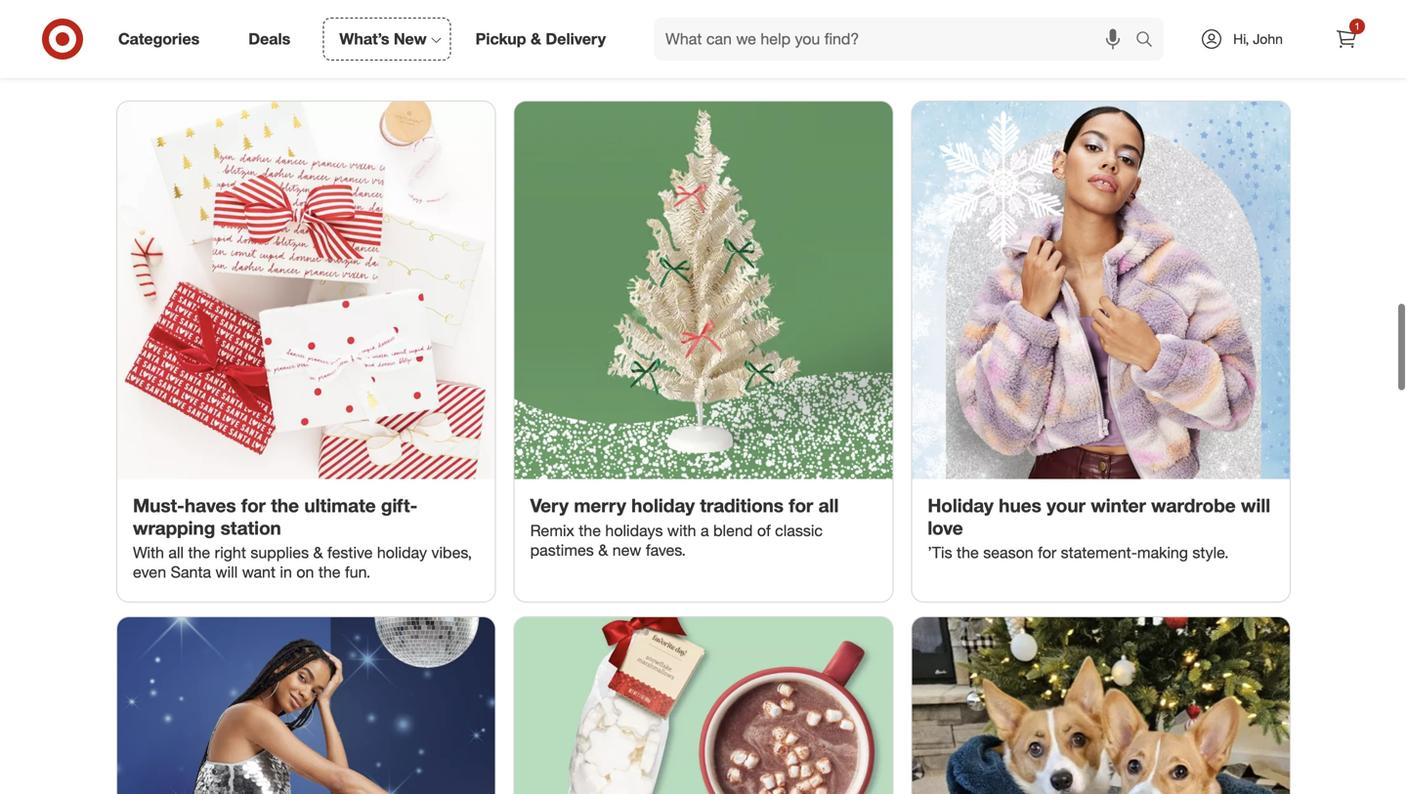 Task type: vqa. For each thing, say whether or not it's contained in the screenshot.
Shop
no



Task type: describe. For each thing, give the bounding box(es) containing it.
right
[[215, 544, 246, 563]]

the inside holiday hues your winter wardrobe will love 'tis the season for statement-making style.
[[957, 544, 979, 563]]

very
[[531, 495, 569, 517]]

holiday hues your winter wardrobe will love 'tis the season for statement-making style.
[[928, 495, 1271, 563]]

for inside very merry holiday traditions for all remix the holidays with a blend of classic pastimes & new faves.
[[789, 495, 814, 517]]

faves.
[[646, 541, 686, 560]]

0 horizontal spatial season
[[774, 40, 872, 75]]

top trends of the season
[[536, 40, 872, 75]]

pastimes
[[531, 541, 594, 560]]

& inside must-haves for the ultimate gift- wrapping station with all the right supplies & festive holiday vibes, even santa will want in on the fun.
[[313, 544, 323, 563]]

new
[[613, 541, 642, 560]]

search button
[[1127, 18, 1174, 65]]

station
[[221, 517, 281, 540]]

in
[[280, 563, 292, 582]]

of inside very merry holiday traditions for all remix the holidays with a blend of classic pastimes & new faves.
[[758, 521, 771, 541]]

on
[[297, 563, 314, 582]]

must-haves for the ultimate gift- wrapping station with all the right supplies & festive holiday vibes, even santa will want in on the fun.
[[133, 495, 472, 582]]

fun.
[[345, 563, 371, 582]]

very merry holiday traditions for all remix the holidays with a blend of classic pastimes & new faves.
[[531, 495, 839, 560]]

what's
[[339, 29, 390, 48]]

supplies
[[251, 544, 309, 563]]

categories
[[118, 29, 200, 48]]

love
[[928, 517, 964, 540]]

delivery
[[546, 29, 606, 48]]

1 link
[[1326, 18, 1369, 61]]

making
[[1138, 544, 1189, 563]]

for inside holiday hues your winter wardrobe will love 'tis the season for statement-making style.
[[1038, 544, 1057, 563]]

classic
[[775, 521, 823, 541]]

blend
[[714, 521, 753, 541]]

vibes,
[[432, 544, 472, 563]]

hues
[[999, 495, 1042, 517]]

all inside very merry holiday traditions for all remix the holidays with a blend of classic pastimes & new faves.
[[819, 495, 839, 517]]

gift-
[[381, 495, 418, 517]]

holidays
[[606, 521, 663, 541]]

with
[[668, 521, 697, 541]]

winter
[[1091, 495, 1147, 517]]

your
[[1047, 495, 1086, 517]]

What can we help you find? suggestions appear below search field
[[654, 18, 1141, 61]]

pickup & delivery link
[[459, 18, 631, 61]]

must-
[[133, 495, 185, 517]]

want
[[242, 563, 276, 582]]



Task type: locate. For each thing, give the bounding box(es) containing it.
all inside must-haves for the ultimate gift- wrapping station with all the right supplies & festive holiday vibes, even santa will want in on the fun.
[[168, 544, 184, 563]]

even
[[133, 563, 166, 582]]

statement-
[[1061, 544, 1138, 563]]

2 horizontal spatial for
[[1038, 544, 1057, 563]]

1 horizontal spatial &
[[531, 29, 542, 48]]

the
[[723, 40, 766, 75], [271, 495, 299, 517], [579, 521, 601, 541], [188, 544, 210, 563], [957, 544, 979, 563], [319, 563, 341, 582]]

1 horizontal spatial season
[[984, 544, 1034, 563]]

season inside holiday hues your winter wardrobe will love 'tis the season for statement-making style.
[[984, 544, 1034, 563]]

of right blend
[[758, 521, 771, 541]]

holiday
[[928, 495, 994, 517]]

& left new
[[599, 541, 608, 560]]

will inside holiday hues your winter wardrobe will love 'tis the season for statement-making style.
[[1242, 495, 1271, 517]]

1 horizontal spatial holiday
[[632, 495, 695, 517]]

john
[[1254, 30, 1284, 47]]

traditions
[[700, 495, 784, 517]]

will inside must-haves for the ultimate gift- wrapping station with all the right supplies & festive holiday vibes, even santa will want in on the fun.
[[216, 563, 238, 582]]

for right haves
[[241, 495, 266, 517]]

festive
[[328, 544, 373, 563]]

will right wardrobe
[[1242, 495, 1271, 517]]

will down right
[[216, 563, 238, 582]]

wrapping
[[133, 517, 215, 540]]

what's new link
[[323, 18, 451, 61]]

categories link
[[102, 18, 224, 61]]

all up santa
[[168, 544, 184, 563]]

1 horizontal spatial of
[[758, 521, 771, 541]]

a
[[701, 521, 709, 541]]

0 vertical spatial season
[[774, 40, 872, 75]]

holiday down gift-
[[377, 544, 427, 563]]

0 horizontal spatial will
[[216, 563, 238, 582]]

season
[[774, 40, 872, 75], [984, 544, 1034, 563]]

merry
[[574, 495, 627, 517]]

of right trends
[[688, 40, 715, 75]]

search
[[1127, 31, 1174, 50]]

holiday inside very merry holiday traditions for all remix the holidays with a blend of classic pastimes & new faves.
[[632, 495, 695, 517]]

0 horizontal spatial of
[[688, 40, 715, 75]]

0 horizontal spatial &
[[313, 544, 323, 563]]

0 vertical spatial holiday
[[632, 495, 695, 517]]

wardrobe
[[1152, 495, 1236, 517]]

2 horizontal spatial &
[[599, 541, 608, 560]]

pickup & delivery
[[476, 29, 606, 48]]

top
[[536, 40, 584, 75]]

1 vertical spatial will
[[216, 563, 238, 582]]

for inside must-haves for the ultimate gift- wrapping station with all the right supplies & festive holiday vibes, even santa will want in on the fun.
[[241, 495, 266, 517]]

santa
[[171, 563, 211, 582]]

holiday
[[632, 495, 695, 517], [377, 544, 427, 563]]

hi,
[[1234, 30, 1250, 47]]

0 horizontal spatial all
[[168, 544, 184, 563]]

holiday up with
[[632, 495, 695, 517]]

trends
[[592, 40, 680, 75]]

0 horizontal spatial holiday
[[377, 544, 427, 563]]

new
[[394, 29, 427, 48]]

deals
[[249, 29, 291, 48]]

1
[[1355, 20, 1361, 32]]

holiday inside must-haves for the ultimate gift- wrapping station with all the right supplies & festive holiday vibes, even santa will want in on the fun.
[[377, 544, 427, 563]]

& up on
[[313, 544, 323, 563]]

style.
[[1193, 544, 1229, 563]]

what's new
[[339, 29, 427, 48]]

pickup
[[476, 29, 527, 48]]

1 horizontal spatial for
[[789, 495, 814, 517]]

1 horizontal spatial all
[[819, 495, 839, 517]]

remix
[[531, 521, 575, 541]]

for up classic
[[789, 495, 814, 517]]

0 vertical spatial all
[[819, 495, 839, 517]]

& right "pickup" at top
[[531, 29, 542, 48]]

0 horizontal spatial for
[[241, 495, 266, 517]]

haves
[[185, 495, 236, 517]]

for
[[241, 495, 266, 517], [789, 495, 814, 517], [1038, 544, 1057, 563]]

'tis
[[928, 544, 953, 563]]

0 vertical spatial of
[[688, 40, 715, 75]]

1 vertical spatial holiday
[[377, 544, 427, 563]]

&
[[531, 29, 542, 48], [599, 541, 608, 560], [313, 544, 323, 563]]

& inside very merry holiday traditions for all remix the holidays with a blend of classic pastimes & new faves.
[[599, 541, 608, 560]]

1 vertical spatial season
[[984, 544, 1034, 563]]

hi, john
[[1234, 30, 1284, 47]]

1 horizontal spatial will
[[1242, 495, 1271, 517]]

0 vertical spatial will
[[1242, 495, 1271, 517]]

all up classic
[[819, 495, 839, 517]]

will
[[1242, 495, 1271, 517], [216, 563, 238, 582]]

all
[[819, 495, 839, 517], [168, 544, 184, 563]]

deals link
[[232, 18, 315, 61]]

ultimate
[[304, 495, 376, 517]]

with
[[133, 544, 164, 563]]

the inside very merry holiday traditions for all remix the holidays with a blend of classic pastimes & new faves.
[[579, 521, 601, 541]]

for down your at bottom right
[[1038, 544, 1057, 563]]

1 vertical spatial of
[[758, 521, 771, 541]]

1 vertical spatial all
[[168, 544, 184, 563]]

of
[[688, 40, 715, 75], [758, 521, 771, 541]]



